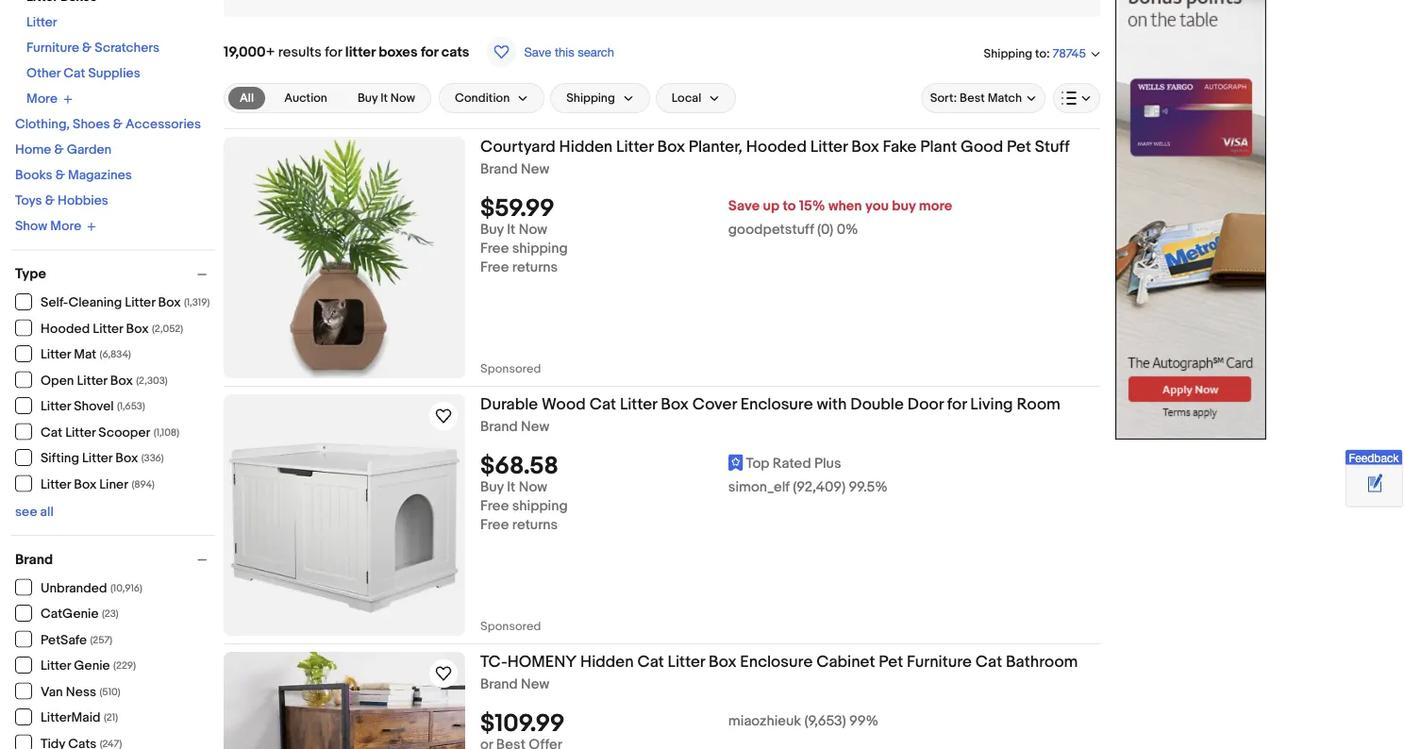 Task type: describe. For each thing, give the bounding box(es) containing it.
tc-homeny hidden cat litter box enclosure cabinet pet furniture cat bathroom heading
[[480, 652, 1078, 672]]

box left the planter,
[[657, 137, 685, 157]]

advertisement region
[[1115, 0, 1266, 440]]

all
[[240, 91, 254, 105]]

garden
[[67, 142, 112, 158]]

litter furniture & scratchers other cat supplies
[[26, 15, 159, 82]]

hobbies
[[58, 193, 108, 209]]

courtyard hidden litter box planter, hooded litter box fake plant good pet stuff heading
[[480, 137, 1070, 157]]

shipping for goodpetstuff (0) 0% free shipping free returns
[[512, 240, 568, 257]]

(894)
[[132, 478, 155, 491]]

books
[[15, 167, 52, 184]]

litter genie (229)
[[41, 658, 136, 674]]

(21)
[[104, 712, 118, 724]]

box left liner
[[74, 477, 96, 493]]

condition
[[455, 91, 510, 105]]

scratchers
[[95, 40, 159, 56]]

19,000
[[224, 43, 266, 60]]

tc-homeny hidden cat litter box enclosure cabinet pet furniture cat bathroom brand new
[[480, 652, 1078, 693]]

clothing, shoes & accessories home & garden books & magazines toys & hobbies
[[15, 117, 201, 209]]

all link
[[228, 87, 265, 109]]

fake
[[883, 137, 917, 157]]

for inside durable wood cat litter box cover enclosure with double door for living room brand new
[[947, 394, 967, 414]]

(510)
[[100, 686, 120, 698]]

0%
[[837, 221, 858, 238]]

save this search button
[[481, 36, 620, 68]]

open
[[41, 373, 74, 389]]

1 vertical spatial buy it now
[[480, 479, 547, 496]]

courtyard hidden litter box planter, hooded litter box fake plant good pet stuff image
[[227, 137, 462, 378]]

shovel
[[74, 399, 114, 415]]

to inside shipping to : 78745
[[1035, 46, 1046, 61]]

magazines
[[68, 167, 132, 184]]

tc-homeny hidden cat litter box enclosure cabinet pet furniture cat bathroom image
[[224, 652, 465, 749]]

mat
[[74, 347, 96, 363]]

hooded litter box (2,052)
[[41, 321, 183, 337]]

furniture & scratchers link
[[26, 40, 159, 56]]

bathroom
[[1006, 652, 1078, 672]]

durable wood cat litter box cover enclosure with double door for living room brand new
[[480, 394, 1061, 435]]

(336)
[[141, 452, 164, 465]]

brand button
[[15, 551, 215, 568]]

to inside save up to 15% when you buy more buy it now
[[783, 198, 796, 215]]

durable
[[480, 394, 538, 414]]

save this search
[[524, 44, 614, 59]]

(257)
[[90, 634, 112, 646]]

sifting
[[41, 451, 79, 467]]

genie
[[74, 658, 110, 674]]

rated
[[773, 455, 811, 472]]

watch durable wood cat litter box cover enclosure with double door for living room image
[[432, 405, 455, 427]]

cat litter scooper (1,108)
[[41, 425, 179, 441]]

& inside litter furniture & scratchers other cat supplies
[[82, 40, 92, 56]]

0 horizontal spatial for
[[325, 43, 342, 60]]

enclosure for $68.58
[[740, 394, 813, 414]]

self-cleaning litter box (1,319)
[[41, 295, 210, 311]]

1 free from the top
[[480, 240, 509, 257]]

2 vertical spatial it
[[507, 479, 516, 496]]

99.5%
[[849, 479, 888, 496]]

shipping for shipping to : 78745
[[984, 46, 1033, 61]]

top rated plus
[[746, 455, 841, 472]]

(1,108)
[[154, 427, 179, 439]]

local button
[[656, 83, 736, 113]]

up
[[763, 198, 780, 215]]

furniture inside tc-homeny hidden cat litter box enclosure cabinet pet furniture cat bathroom brand new
[[907, 652, 972, 672]]

show more button
[[15, 218, 96, 234]]

clothing,
[[15, 117, 70, 133]]

0 vertical spatial more
[[26, 91, 57, 107]]

litter inside durable wood cat litter box cover enclosure with double door for living room brand new
[[620, 394, 657, 414]]

this
[[555, 44, 574, 59]]

brand inside tc-homeny hidden cat litter box enclosure cabinet pet furniture cat bathroom brand new
[[480, 676, 518, 693]]

sort: best match button
[[922, 83, 1046, 113]]

furniture inside litter furniture & scratchers other cat supplies
[[26, 40, 79, 56]]

courtyard
[[480, 137, 556, 157]]

now inside buy it now link
[[390, 91, 415, 105]]

courtyard hidden litter box planter, hooded litter box fake plant good pet stuff brand new
[[480, 137, 1070, 178]]

& right toys
[[45, 193, 55, 209]]

brand inside durable wood cat litter box cover enclosure with double door for living room brand new
[[480, 419, 518, 435]]

(2,303)
[[136, 375, 168, 387]]

save up to 15% when you buy more buy it now
[[480, 198, 952, 238]]

new for $59.99
[[521, 161, 549, 178]]

miaozhieuk
[[728, 713, 801, 730]]

save for up
[[728, 198, 760, 215]]

returns for goodpetstuff (0) 0% free shipping free returns
[[512, 259, 558, 276]]

stuff
[[1035, 137, 1070, 157]]

litter inside litter furniture & scratchers other cat supplies
[[26, 15, 57, 31]]

homeny
[[507, 652, 577, 672]]

litter link
[[26, 15, 57, 31]]

cat inside durable wood cat litter box cover enclosure with double door for living room brand new
[[589, 394, 616, 414]]

catgenie
[[41, 606, 99, 622]]

0 vertical spatial it
[[380, 91, 388, 105]]

results
[[278, 43, 322, 60]]

top rated plus image
[[728, 454, 743, 471]]

All selected text field
[[240, 90, 254, 107]]

good
[[961, 137, 1003, 157]]

see all
[[15, 504, 54, 520]]

sort: best match
[[930, 91, 1022, 105]]

box down self-cleaning litter box (1,319)
[[126, 321, 149, 337]]

toys & hobbies link
[[15, 193, 108, 209]]

litter shovel (1,653)
[[41, 399, 145, 415]]

99%
[[849, 713, 878, 730]]

cat inside litter furniture & scratchers other cat supplies
[[63, 66, 85, 82]]

type
[[15, 266, 46, 283]]

hidden inside tc-homeny hidden cat litter box enclosure cabinet pet furniture cat bathroom brand new
[[580, 652, 634, 672]]

brand down see all
[[15, 551, 53, 568]]

hooded inside courtyard hidden litter box planter, hooded litter box fake plant good pet stuff brand new
[[746, 137, 807, 157]]

0 horizontal spatial hooded
[[41, 321, 90, 337]]

plus
[[814, 455, 841, 472]]

shipping for simon_elf (92,409) 99.5% free shipping free returns
[[512, 498, 568, 515]]

auction
[[284, 91, 327, 105]]

watch tc-homeny hidden cat litter box enclosure cabinet pet furniture cat bathroom image
[[432, 662, 455, 685]]

(92,409)
[[793, 479, 846, 496]]

see
[[15, 504, 37, 520]]

accessories
[[126, 117, 201, 133]]

& right home
[[54, 142, 64, 158]]

wood
[[542, 394, 586, 414]]

returns for simon_elf (92,409) 99.5% free shipping free returns
[[512, 517, 558, 534]]

litter inside tc-homeny hidden cat litter box enclosure cabinet pet furniture cat bathroom brand new
[[668, 652, 705, 672]]

durable wood cat litter box cover enclosure with double door for living room image
[[224, 394, 465, 636]]



Task type: vqa. For each thing, say whether or not it's contained in the screenshot.
the policy in Set up your return policy When you sell on eBay, you can save time managing your return requests by setting up rules that automatically accept returns or issue immediate refunds. Automating your return process can not only save you time but also provide a great experience for your customers.
no



Task type: locate. For each thing, give the bounding box(es) containing it.
durable wood cat litter box cover enclosure with double door for living room heading
[[480, 394, 1061, 414]]

pet left stuff
[[1007, 137, 1031, 157]]

0 vertical spatial buy it now
[[358, 91, 415, 105]]

buy it now down the durable
[[480, 479, 547, 496]]

auction link
[[273, 87, 339, 109]]

shipping down search
[[566, 91, 615, 105]]

new inside courtyard hidden litter box planter, hooded litter box fake plant good pet stuff brand new
[[521, 161, 549, 178]]

for left the litter
[[325, 43, 342, 60]]

goodpetstuff
[[728, 221, 814, 238]]

new down the durable
[[521, 419, 549, 435]]

hidden right the homeny
[[580, 652, 634, 672]]

2 vertical spatial buy
[[480, 479, 504, 496]]

save left this
[[524, 44, 551, 59]]

shipping button
[[550, 83, 650, 113]]

0 vertical spatial hidden
[[559, 137, 613, 157]]

open litter box (2,303)
[[41, 373, 168, 389]]

78745
[[1053, 47, 1086, 61]]

petsafe (257)
[[41, 632, 112, 648]]

litter box liner (894)
[[41, 477, 155, 493]]

1 vertical spatial it
[[507, 221, 516, 238]]

buy it now
[[358, 91, 415, 105], [480, 479, 547, 496]]

show
[[15, 218, 47, 234]]

0 vertical spatial to
[[1035, 46, 1046, 61]]

double
[[850, 394, 904, 414]]

box left fake
[[851, 137, 879, 157]]

hooded down self-
[[41, 321, 90, 337]]

shipping inside goodpetstuff (0) 0% free shipping free returns
[[512, 240, 568, 257]]

1 vertical spatial now
[[519, 221, 547, 238]]

2 vertical spatial new
[[521, 676, 549, 693]]

save left up
[[728, 198, 760, 215]]

it down the durable
[[507, 479, 516, 496]]

condition button
[[439, 83, 545, 113]]

0 horizontal spatial save
[[524, 44, 551, 59]]

cats
[[441, 43, 469, 60]]

buy
[[892, 198, 916, 215]]

2 vertical spatial now
[[519, 479, 547, 496]]

top
[[746, 455, 770, 472]]

door
[[908, 394, 944, 414]]

enclosure up miaozhieuk
[[740, 652, 813, 672]]

1 enclosure from the top
[[740, 394, 813, 414]]

litter
[[345, 43, 375, 60]]

goodpetstuff (0) 0% free shipping free returns
[[480, 221, 858, 276]]

pet inside courtyard hidden litter box planter, hooded litter box fake plant good pet stuff brand new
[[1007, 137, 1031, 157]]

1 vertical spatial shipping
[[512, 498, 568, 515]]

for left cats at the left top
[[421, 43, 438, 60]]

0 vertical spatial pet
[[1007, 137, 1031, 157]]

2 new from the top
[[521, 419, 549, 435]]

sort:
[[930, 91, 957, 105]]

brand down tc-
[[480, 676, 518, 693]]

feedback
[[1349, 451, 1399, 465]]

1 horizontal spatial shipping
[[984, 46, 1033, 61]]

shipping for shipping
[[566, 91, 615, 105]]

new inside durable wood cat litter box cover enclosure with double door for living room brand new
[[521, 419, 549, 435]]

brand inside courtyard hidden litter box planter, hooded litter box fake plant good pet stuff brand new
[[480, 161, 518, 178]]

brand down courtyard
[[480, 161, 518, 178]]

returns inside goodpetstuff (0) 0% free shipping free returns
[[512, 259, 558, 276]]

0 horizontal spatial shipping
[[566, 91, 615, 105]]

now down the durable
[[519, 479, 547, 496]]

1 vertical spatial more
[[50, 218, 81, 234]]

0 vertical spatial shipping
[[984, 46, 1033, 61]]

0 vertical spatial hooded
[[746, 137, 807, 157]]

hidden
[[559, 137, 613, 157], [580, 652, 634, 672]]

$109.99
[[480, 710, 565, 739]]

1 vertical spatial returns
[[512, 517, 558, 534]]

returns down $68.58
[[512, 517, 558, 534]]

box
[[657, 137, 685, 157], [851, 137, 879, 157], [158, 295, 181, 311], [126, 321, 149, 337], [110, 373, 133, 389], [661, 394, 689, 414], [115, 451, 138, 467], [74, 477, 96, 493], [709, 652, 737, 672]]

cat
[[63, 66, 85, 82], [589, 394, 616, 414], [41, 425, 62, 441], [637, 652, 664, 672], [976, 652, 1002, 672]]

4 free from the top
[[480, 517, 509, 534]]

1 vertical spatial hidden
[[580, 652, 634, 672]]

15%
[[799, 198, 825, 215]]

19,000 + results for litter boxes for cats
[[224, 43, 469, 60]]

new for $68.58
[[521, 419, 549, 435]]

brand down the durable
[[480, 419, 518, 435]]

1 vertical spatial furniture
[[907, 652, 972, 672]]

0 vertical spatial furniture
[[26, 40, 79, 56]]

best
[[960, 91, 985, 105]]

with
[[817, 394, 847, 414]]

liner
[[99, 477, 128, 493]]

miaozhieuk (9,653) 99%
[[728, 713, 878, 730]]

all
[[40, 504, 54, 520]]

books & magazines link
[[15, 167, 132, 184]]

buy down the litter
[[358, 91, 378, 105]]

buy down courtyard
[[480, 221, 504, 238]]

hidden inside courtyard hidden litter box planter, hooded litter box fake plant good pet stuff brand new
[[559, 137, 613, 157]]

box left (336)
[[115, 451, 138, 467]]

buy inside save up to 15% when you buy more buy it now
[[480, 221, 504, 238]]

for right door
[[947, 394, 967, 414]]

shipping to : 78745
[[984, 46, 1086, 61]]

petsafe
[[41, 632, 87, 648]]

toys
[[15, 193, 42, 209]]

planter,
[[689, 137, 743, 157]]

more button
[[26, 91, 73, 107]]

now inside save up to 15% when you buy more buy it now
[[519, 221, 547, 238]]

$68.58
[[480, 452, 559, 481]]

more up clothing,
[[26, 91, 57, 107]]

1 vertical spatial hooded
[[41, 321, 90, 337]]

0 vertical spatial now
[[390, 91, 415, 105]]

shipping down $59.99
[[512, 240, 568, 257]]

simon_elf
[[728, 479, 790, 496]]

0 vertical spatial enclosure
[[740, 394, 813, 414]]

to right up
[[783, 198, 796, 215]]

1 horizontal spatial pet
[[1007, 137, 1031, 157]]

save for this
[[524, 44, 551, 59]]

box inside tc-homeny hidden cat litter box enclosure cabinet pet furniture cat bathroom brand new
[[709, 652, 737, 672]]

show more
[[15, 218, 81, 234]]

new down courtyard
[[521, 161, 549, 178]]

2 shipping from the top
[[512, 498, 568, 515]]

1 vertical spatial buy
[[480, 221, 504, 238]]

1 horizontal spatial buy it now
[[480, 479, 547, 496]]

furniture right cabinet
[[907, 652, 972, 672]]

buy down the durable
[[480, 479, 504, 496]]

0 vertical spatial buy
[[358, 91, 378, 105]]

3 free from the top
[[480, 498, 509, 515]]

1 vertical spatial pet
[[879, 652, 903, 672]]

plant
[[920, 137, 957, 157]]

new inside tc-homeny hidden cat litter box enclosure cabinet pet furniture cat bathroom brand new
[[521, 676, 549, 693]]

save inside save this search button
[[524, 44, 551, 59]]

sifting litter box (336)
[[41, 451, 164, 467]]

+
[[266, 43, 275, 60]]

shipping down $68.58
[[512, 498, 568, 515]]

van ness (510)
[[41, 684, 120, 700]]

litter mat (6,834)
[[41, 347, 131, 363]]

see all button
[[15, 504, 54, 520]]

it down boxes
[[380, 91, 388, 105]]

shipping inside shipping to : 78745
[[984, 46, 1033, 61]]

durable wood cat litter box cover enclosure with double door for living room link
[[480, 394, 1100, 419]]

shoes
[[73, 117, 110, 133]]

it inside save up to 15% when you buy more buy it now
[[507, 221, 516, 238]]

box up miaozhieuk
[[709, 652, 737, 672]]

0 vertical spatial shipping
[[512, 240, 568, 257]]

shipping left :
[[984, 46, 1033, 61]]

enclosure
[[740, 394, 813, 414], [740, 652, 813, 672]]

new down the homeny
[[521, 676, 549, 693]]

more
[[919, 198, 952, 215]]

1 new from the top
[[521, 161, 549, 178]]

(6,834)
[[100, 349, 131, 361]]

(229)
[[113, 660, 136, 672]]

$59.99
[[480, 195, 555, 224]]

1 vertical spatial to
[[783, 198, 796, 215]]

hidden down shipping dropdown button
[[559, 137, 613, 157]]

3 new from the top
[[521, 676, 549, 693]]

littermaid (21)
[[41, 710, 118, 726]]

shipping inside dropdown button
[[566, 91, 615, 105]]

shipping inside "simon_elf (92,409) 99.5% free shipping free returns"
[[512, 498, 568, 515]]

enclosure inside tc-homeny hidden cat litter box enclosure cabinet pet furniture cat bathroom brand new
[[740, 652, 813, 672]]

supplies
[[88, 66, 140, 82]]

now down courtyard
[[519, 221, 547, 238]]

self-
[[41, 295, 68, 311]]

it down courtyard
[[507, 221, 516, 238]]

box left cover
[[661, 394, 689, 414]]

1 vertical spatial shipping
[[566, 91, 615, 105]]

2 horizontal spatial for
[[947, 394, 967, 414]]

1 vertical spatial new
[[521, 419, 549, 435]]

0 vertical spatial new
[[521, 161, 549, 178]]

1 horizontal spatial hooded
[[746, 137, 807, 157]]

litter
[[26, 15, 57, 31], [616, 137, 654, 157], [810, 137, 848, 157], [125, 295, 155, 311], [93, 321, 123, 337], [41, 347, 71, 363], [77, 373, 107, 389], [620, 394, 657, 414], [41, 399, 71, 415], [65, 425, 96, 441], [82, 451, 112, 467], [41, 477, 71, 493], [668, 652, 705, 672], [41, 658, 71, 674]]

now down boxes
[[390, 91, 415, 105]]

when
[[829, 198, 862, 215]]

0 horizontal spatial furniture
[[26, 40, 79, 56]]

you
[[865, 198, 889, 215]]

littermaid
[[41, 710, 101, 726]]

boxes
[[379, 43, 418, 60]]

brand
[[480, 161, 518, 178], [480, 419, 518, 435], [15, 551, 53, 568], [480, 676, 518, 693]]

search
[[578, 44, 614, 59]]

courtyard hidden litter box planter, hooded litter box fake plant good pet stuff link
[[480, 137, 1100, 161]]

returns inside "simon_elf (92,409) 99.5% free shipping free returns"
[[512, 517, 558, 534]]

ness
[[66, 684, 96, 700]]

hooded up up
[[746, 137, 807, 157]]

1 vertical spatial save
[[728, 198, 760, 215]]

catgenie (23)
[[41, 606, 119, 622]]

local
[[672, 91, 701, 105]]

more
[[26, 91, 57, 107], [50, 218, 81, 234]]

2 free from the top
[[480, 259, 509, 276]]

(10,916)
[[110, 582, 142, 595]]

van
[[41, 684, 63, 700]]

&
[[82, 40, 92, 56], [113, 117, 123, 133], [54, 142, 64, 158], [55, 167, 65, 184], [45, 193, 55, 209]]

hooded
[[746, 137, 807, 157], [41, 321, 90, 337]]

2 returns from the top
[[512, 517, 558, 534]]

1 horizontal spatial furniture
[[907, 652, 972, 672]]

& up toys & hobbies link
[[55, 167, 65, 184]]

0 vertical spatial returns
[[512, 259, 558, 276]]

cabinet
[[816, 652, 875, 672]]

enclosure left with
[[740, 394, 813, 414]]

buy it now down boxes
[[358, 91, 415, 105]]

cover
[[692, 394, 737, 414]]

0 horizontal spatial pet
[[879, 652, 903, 672]]

0 horizontal spatial to
[[783, 198, 796, 215]]

simon_elf (92,409) 99.5% free shipping free returns
[[480, 479, 888, 534]]

pet right cabinet
[[879, 652, 903, 672]]

match
[[988, 91, 1022, 105]]

1 horizontal spatial to
[[1035, 46, 1046, 61]]

box down (6,834)
[[110, 373, 133, 389]]

enclosure inside durable wood cat litter box cover enclosure with double door for living room brand new
[[740, 394, 813, 414]]

type button
[[15, 266, 215, 283]]

1 horizontal spatial save
[[728, 198, 760, 215]]

enclosure for $109.99
[[740, 652, 813, 672]]

furniture up other
[[26, 40, 79, 56]]

1 horizontal spatial for
[[421, 43, 438, 60]]

& right shoes
[[113, 117, 123, 133]]

1 vertical spatial enclosure
[[740, 652, 813, 672]]

pet
[[1007, 137, 1031, 157], [879, 652, 903, 672]]

pet inside tc-homeny hidden cat litter box enclosure cabinet pet furniture cat bathroom brand new
[[879, 652, 903, 672]]

0 vertical spatial save
[[524, 44, 551, 59]]

more down toys & hobbies link
[[50, 218, 81, 234]]

returns
[[512, 259, 558, 276], [512, 517, 558, 534]]

box inside durable wood cat litter box cover enclosure with double door for living room brand new
[[661, 394, 689, 414]]

1 shipping from the top
[[512, 240, 568, 257]]

returns down $59.99
[[512, 259, 558, 276]]

to
[[1035, 46, 1046, 61], [783, 198, 796, 215]]

listing options selector. list view selected. image
[[1062, 91, 1092, 106]]

0 horizontal spatial buy it now
[[358, 91, 415, 105]]

save inside save up to 15% when you buy more buy it now
[[728, 198, 760, 215]]

& up 'other cat supplies' link
[[82, 40, 92, 56]]

box up '(2,052)'
[[158, 295, 181, 311]]

to left 78745
[[1035, 46, 1046, 61]]

other
[[26, 66, 61, 82]]

1 returns from the top
[[512, 259, 558, 276]]

2 enclosure from the top
[[740, 652, 813, 672]]

(23)
[[102, 608, 119, 620]]



